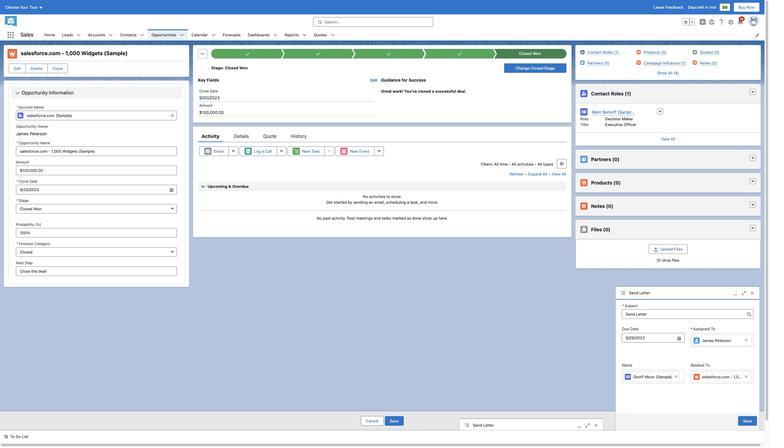 Task type: vqa. For each thing, say whether or not it's contained in the screenshot.
rightmost date
yes



Task type: locate. For each thing, give the bounding box(es) containing it.
closed down "* stage"
[[20, 207, 32, 211]]

or drop files
[[657, 258, 679, 263]]

list
[[41, 29, 765, 41]]

won inside "button"
[[34, 207, 42, 211]]

1 vertical spatial send letter link
[[460, 420, 603, 433]]

1 vertical spatial group
[[16, 178, 177, 195]]

0 horizontal spatial view all link
[[552, 169, 567, 179]]

new inside button
[[350, 149, 358, 154]]

1,000
[[65, 50, 80, 56], [734, 375, 744, 380]]

date
[[210, 89, 218, 93], [29, 179, 37, 184], [630, 327, 639, 332]]

2 horizontal spatial won
[[533, 51, 541, 56]]

2 horizontal spatial a
[[432, 89, 434, 94]]

no activities to show. get started by sending an email, scheduling a task, and more.
[[326, 194, 438, 205]]

1 horizontal spatial group
[[682, 18, 695, 26]]

reports list item
[[281, 29, 310, 41]]

new left task
[[302, 149, 310, 154]]

campaign
[[644, 61, 662, 65]]

* for * account name
[[17, 105, 18, 110]]

0 horizontal spatial salesforce.com
[[21, 50, 60, 56]]

1 horizontal spatial (sample)
[[618, 110, 635, 115]]

send letter link inside dialog
[[616, 287, 760, 300]]

1 horizontal spatial letter
[[640, 291, 650, 296]]

and right task,
[[420, 200, 427, 205]]

0 vertical spatial send letter
[[629, 291, 650, 296]]

1 vertical spatial date
[[29, 179, 37, 184]]

None text field
[[16, 185, 177, 195]]

(0) right 'partners'
[[612, 157, 620, 162]]

files down notes
[[591, 227, 602, 233]]

0 vertical spatial closed won
[[519, 51, 541, 56]]

0 vertical spatial won
[[533, 51, 541, 56]]

date inside close date 9/20/2023 amount $100,000.00
[[210, 89, 218, 93]]

1 horizontal spatial new
[[350, 149, 358, 154]]

0 horizontal spatial 1,000
[[65, 50, 80, 56]]

show.
[[391, 194, 402, 199]]

name for * opportunity name
[[40, 141, 50, 145]]

salesforce.com inside the send letter dialog
[[702, 375, 730, 380]]

1 vertical spatial (sample)
[[618, 110, 635, 115]]

0 horizontal spatial group
[[16, 178, 177, 195]]

opportunity left owner
[[16, 124, 36, 129]]

contact inside 'link'
[[588, 50, 602, 55]]

1 horizontal spatial 1,000
[[734, 375, 744, 380]]

filters: all time • all activities • all types
[[481, 162, 553, 167]]

won up (%)
[[34, 207, 42, 211]]

text default image
[[180, 33, 184, 37], [751, 180, 755, 184]]

quotes image
[[693, 50, 697, 54]]

1 vertical spatial no
[[317, 216, 322, 221]]

1 vertical spatial close
[[19, 179, 28, 184]]

0 horizontal spatial new
[[302, 149, 310, 154]]

1 vertical spatial send
[[473, 423, 482, 428]]

contact up partners (0)
[[588, 50, 602, 55]]

1 horizontal spatial to
[[706, 363, 710, 368]]

1 vertical spatial closed won
[[20, 207, 42, 211]]

call
[[265, 149, 272, 154]]

notes (0) link
[[700, 60, 717, 66]]

1 horizontal spatial text default image
[[751, 180, 755, 184]]

1 horizontal spatial date
[[210, 89, 218, 93]]

1,000 down leads list item
[[65, 50, 80, 56]]

products (0) link
[[644, 50, 667, 55]]

(0) for partners (0)
[[612, 157, 620, 162]]

won right :
[[239, 66, 248, 70]]

days left in trial
[[688, 5, 716, 10]]

files up files
[[674, 247, 683, 252]]

* account name
[[17, 105, 44, 110]]

salesforce.com for salesforce.com - 1,000 widgets (sam
[[702, 375, 730, 380]]

0 horizontal spatial and
[[374, 216, 381, 221]]

refresh button
[[509, 169, 524, 179]]

closed down forecast
[[20, 250, 32, 255]]

all inside view all link
[[671, 137, 675, 141]]

name for * account name
[[34, 105, 44, 110]]

name right account
[[34, 105, 44, 110]]

to right assigned
[[711, 327, 715, 332]]

quotes
[[314, 32, 327, 37]]

closed won down "* stage"
[[20, 207, 42, 211]]

as
[[407, 216, 411, 221]]

geoff minor (sample) link
[[623, 372, 679, 383]]

1 vertical spatial and
[[374, 216, 381, 221]]

stage up fields
[[211, 66, 223, 70]]

0 vertical spatial files
[[591, 227, 602, 233]]

1 horizontal spatial close
[[199, 89, 209, 93]]

show all (8) link
[[657, 71, 679, 75]]

new left event
[[350, 149, 358, 154]]

widgets left "(sam"
[[745, 375, 760, 380]]

Next Step text field
[[16, 267, 177, 276]]

1 vertical spatial name
[[40, 141, 50, 145]]

and inside no activities to show. get started by sending an email, scheduling a task, and more.
[[420, 200, 427, 205]]

to right related
[[706, 363, 710, 368]]

0 vertical spatial name
[[34, 105, 44, 110]]

0 vertical spatial amount
[[199, 103, 213, 108]]

executive officer
[[605, 122, 636, 127]]

new inside button
[[302, 149, 310, 154]]

1,000 inside the send letter dialog
[[734, 375, 744, 380]]

* up "* stage"
[[17, 179, 18, 184]]

all
[[668, 71, 673, 75], [671, 137, 675, 141], [494, 162, 499, 167], [512, 162, 516, 167], [538, 162, 542, 167], [543, 172, 547, 177], [562, 172, 566, 177]]

0 vertical spatial -
[[62, 50, 64, 56]]

* left "subject"
[[623, 304, 624, 308]]

minor
[[645, 375, 655, 380]]

salesforce.com up delete button at the left
[[21, 50, 60, 56]]

leads list item
[[59, 29, 84, 41]]

2 vertical spatial date
[[630, 327, 639, 332]]

stage down * close date
[[19, 199, 29, 203]]

0 vertical spatial view all link
[[576, 132, 761, 146]]

10 button
[[737, 17, 745, 26]]

1 horizontal spatial -
[[731, 375, 733, 380]]

opportunity
[[22, 90, 48, 96], [16, 124, 36, 129], [19, 141, 39, 145]]

to
[[387, 194, 390, 199]]

2 new from the left
[[350, 149, 358, 154]]

save inside the send letter dialog
[[743, 419, 752, 424]]

1 horizontal spatial widgets
[[745, 375, 760, 380]]

1 vertical spatial won
[[239, 66, 248, 70]]

date for close date 9/20/2023 amount $100,000.00
[[210, 89, 218, 93]]

closed won inside "button"
[[20, 207, 42, 211]]

roles (1)
[[603, 50, 619, 55]]

- for (sample)
[[62, 50, 64, 56]]

1 horizontal spatial view
[[661, 137, 670, 141]]

marc benioff (sample)
[[592, 110, 635, 115]]

0 horizontal spatial activities
[[369, 194, 386, 199]]

2 horizontal spatial to
[[711, 327, 715, 332]]

decision maker
[[605, 116, 633, 121]]

activity.
[[332, 216, 346, 221]]

to for assigned to
[[711, 327, 715, 332]]

search...
[[325, 20, 341, 24]]

-
[[62, 50, 64, 56], [731, 375, 733, 380]]

salesforce.com down 'related to'
[[702, 375, 730, 380]]

1 vertical spatial activities
[[369, 194, 386, 199]]

activities
[[517, 162, 534, 167], [369, 194, 386, 199]]

0 horizontal spatial edit
[[14, 66, 21, 71]]

1 vertical spatial salesforce.com
[[702, 375, 730, 380]]

0 vertical spatial close
[[199, 89, 209, 93]]

in
[[705, 5, 708, 10]]

a right closed
[[432, 89, 434, 94]]

no inside no activities to show. get started by sending an email, scheduling a task, and more.
[[363, 194, 368, 199]]

show
[[422, 216, 432, 221]]

closed inside "button"
[[20, 207, 32, 211]]

quotes list item
[[310, 29, 338, 41]]

to
[[711, 327, 715, 332], [706, 363, 710, 368], [10, 435, 15, 440]]

choose
[[5, 5, 19, 10]]

* for * forecast category
[[17, 242, 18, 246]]

probability
[[16, 223, 34, 227]]

edit inside button
[[14, 66, 21, 71]]

group
[[682, 18, 695, 26], [16, 178, 177, 195]]

1 vertical spatial -
[[731, 375, 733, 380]]

1 vertical spatial a
[[262, 149, 264, 154]]

partners
[[591, 157, 611, 162]]

- inside the send letter dialog
[[731, 375, 733, 380]]

0 vertical spatial opportunity
[[22, 90, 48, 96]]

0 horizontal spatial won
[[34, 207, 42, 211]]

activities up refresh on the top
[[517, 162, 534, 167]]

opportunity image
[[8, 49, 17, 59]]

1 vertical spatial amount
[[16, 160, 29, 165]]

contacts
[[120, 32, 137, 37]]

0 vertical spatial no
[[363, 194, 368, 199]]

contact left roles
[[591, 91, 610, 96]]

1 new from the left
[[302, 149, 310, 154]]

key fields
[[198, 78, 219, 83]]

* left account
[[17, 105, 18, 110]]

salesforce.com
[[21, 50, 60, 56], [702, 375, 730, 380]]

campaign influence (1) link
[[644, 60, 686, 66]]

won inside path options list box
[[533, 51, 541, 56]]

a right log
[[262, 149, 264, 154]]

guidance for success
[[381, 78, 426, 83]]

contact
[[588, 50, 602, 55], [591, 91, 610, 96]]

(0) right the products
[[614, 180, 621, 186]]

* left forecast
[[17, 242, 18, 246]]

stage down "closed won" link
[[544, 66, 555, 71]]

a left task,
[[407, 200, 409, 205]]

(8)
[[674, 71, 679, 75]]

widgets for (sam
[[745, 375, 760, 380]]

2 vertical spatial name
[[622, 363, 633, 368]]

edit down the opportunity icon
[[14, 66, 21, 71]]

group down days
[[682, 18, 695, 26]]

0 horizontal spatial view
[[552, 172, 561, 177]]

0 vertical spatial 1,000
[[65, 50, 80, 56]]

* down "opportunity owner"
[[17, 141, 18, 145]]

leave
[[654, 5, 664, 10]]

1 vertical spatial letter
[[483, 423, 494, 428]]

text default image inside calendar list item
[[211, 33, 216, 37]]

marc benioff (sample) image
[[580, 108, 588, 116]]

notes image
[[693, 61, 697, 65]]

no for activities
[[363, 194, 368, 199]]

sending
[[353, 200, 368, 205]]

1 vertical spatial text default image
[[751, 180, 755, 184]]

text default image
[[77, 33, 81, 37], [109, 33, 113, 37], [140, 33, 144, 37], [211, 33, 216, 37], [273, 33, 277, 37], [303, 33, 307, 37], [331, 33, 335, 37], [751, 90, 755, 94], [15, 91, 20, 96], [751, 156, 755, 160], [751, 203, 755, 207], [751, 227, 755, 231], [4, 435, 8, 439]]

products
[[591, 180, 612, 186]]

delete button
[[26, 64, 48, 73]]

notes (0)
[[591, 204, 613, 209]]

save button inside the send letter dialog
[[738, 417, 757, 426]]

1 vertical spatial contact
[[591, 91, 610, 96]]

won up "change closed stage" button
[[533, 51, 541, 56]]

forecasts link
[[219, 29, 244, 41]]

opportunity up * account name on the left top of page
[[22, 90, 48, 96]]

past
[[347, 216, 355, 221]]

Stage, Closed Won button
[[16, 204, 177, 214]]

to left do
[[10, 435, 15, 440]]

now
[[747, 5, 755, 10]]

1 horizontal spatial view all link
[[576, 132, 761, 146]]

0 horizontal spatial widgets
[[81, 50, 103, 56]]

edit link
[[370, 78, 378, 83]]

name up 'geoff minor (sample)' link
[[622, 363, 633, 368]]

1 horizontal spatial send
[[629, 291, 638, 296]]

files (0)
[[591, 227, 610, 233]]

files
[[591, 227, 602, 233], [674, 247, 683, 252]]

0 vertical spatial and
[[420, 200, 427, 205]]

(0) right notes
[[606, 204, 613, 209]]

close up "* stage"
[[19, 179, 28, 184]]

activity
[[202, 134, 220, 139]]

a inside log a call 'button'
[[262, 149, 264, 154]]

0 horizontal spatial letter
[[483, 423, 494, 428]]

1 horizontal spatial salesforce.com
[[702, 375, 730, 380]]

2 vertical spatial a
[[407, 200, 409, 205]]

forecasts
[[223, 32, 241, 37]]

(sample) down contacts link
[[104, 50, 128, 56]]

close up 9/20/2023
[[199, 89, 209, 93]]

no up sending
[[363, 194, 368, 199]]

products image
[[637, 50, 641, 54]]

show
[[657, 71, 667, 75]]

task
[[311, 149, 320, 154]]

closed won up change closed stage
[[519, 51, 541, 56]]

history
[[291, 134, 307, 139]]

0 vertical spatial widgets
[[81, 50, 103, 56]]

(sample)
[[104, 50, 128, 56], [618, 110, 635, 115], [656, 375, 673, 380]]

* down * close date
[[17, 199, 18, 203]]

(sample) inside marc benioff (sample) link
[[618, 110, 635, 115]]

dashboards list item
[[244, 29, 281, 41]]

0 horizontal spatial amount
[[16, 160, 29, 165]]

new event button
[[335, 147, 375, 156]]

james
[[702, 339, 714, 343]]

amount up * close date
[[16, 160, 29, 165]]

opportunity down "opportunity owner"
[[19, 141, 39, 145]]

date for due date
[[630, 327, 639, 332]]

- for (sam
[[731, 375, 733, 380]]

by
[[348, 200, 352, 205]]

amount down 9/20/2023
[[199, 103, 213, 108]]

opportunity information button
[[12, 88, 181, 98]]

0 vertical spatial letter
[[640, 291, 650, 296]]

upcoming
[[208, 184, 227, 189]]

(sample) inside 'geoff minor (sample)' link
[[656, 375, 673, 380]]

date inside group
[[29, 179, 37, 184]]

(sample) right minor
[[656, 375, 673, 380]]

1 horizontal spatial edit
[[370, 78, 378, 83]]

(sample) up maker
[[618, 110, 635, 115]]

closed won inside path options list box
[[519, 51, 541, 56]]

2 horizontal spatial (sample)
[[656, 375, 673, 380]]

name down owner
[[40, 141, 50, 145]]

* subject
[[623, 304, 638, 308]]

tab list
[[198, 130, 567, 142]]

widgets inside the send letter dialog
[[745, 375, 760, 380]]

calendar list item
[[188, 29, 219, 41]]

no left past
[[317, 216, 322, 221]]

widgets down accounts link
[[81, 50, 103, 56]]

• down types
[[549, 172, 551, 177]]

activities up "email,"
[[369, 194, 386, 199]]

log a call button
[[239, 147, 277, 156]]

0 horizontal spatial save
[[390, 419, 399, 424]]

* left assigned
[[691, 327, 693, 332]]

partners (0)
[[591, 157, 620, 162]]

1 vertical spatial widgets
[[745, 375, 760, 380]]

* for *
[[691, 327, 693, 332]]

1 vertical spatial 1,000
[[734, 375, 744, 380]]

0 vertical spatial activities
[[517, 162, 534, 167]]

edit left guidance
[[370, 78, 378, 83]]

0 horizontal spatial no
[[317, 216, 322, 221]]

group down amount text box
[[16, 178, 177, 195]]

0 vertical spatial contact
[[588, 50, 602, 55]]

closed inside path options list box
[[519, 51, 532, 56]]

$100,000.00
[[199, 110, 224, 115]]

* for * opportunity name
[[17, 141, 18, 145]]

here.
[[439, 216, 448, 221]]

new task
[[302, 149, 320, 154]]

opportunity inside "dropdown button"
[[22, 90, 48, 96]]

and left tasks
[[374, 216, 381, 221]]

stage inside button
[[544, 66, 555, 71]]

None text field
[[16, 147, 177, 156], [622, 310, 754, 319], [622, 334, 685, 343], [16, 147, 177, 156], [622, 310, 754, 319], [622, 334, 685, 343]]

0 horizontal spatial -
[[62, 50, 64, 56]]

(0) down the notes (0)
[[603, 227, 610, 233]]

0 horizontal spatial text default image
[[180, 33, 184, 37]]

• up expand
[[535, 162, 537, 167]]

Probability (%) text field
[[16, 228, 177, 238]]

1,000 left "(sam"
[[734, 375, 744, 380]]

contact for contact roles (1)
[[588, 50, 602, 55]]

contact for contact roles (1)
[[591, 91, 610, 96]]

(sample) for marc benioff (sample)
[[618, 110, 635, 115]]

1 vertical spatial opportunity
[[16, 124, 36, 129]]

1 horizontal spatial send letter
[[629, 291, 650, 296]]

0 vertical spatial group
[[682, 18, 695, 26]]

date inside the send letter dialog
[[630, 327, 639, 332]]

text default image inside dashboards "list item"
[[273, 33, 277, 37]]

executive
[[605, 122, 623, 127]]

2 vertical spatial won
[[34, 207, 42, 211]]

geoff minor (sample)
[[633, 375, 673, 380]]

•
[[509, 162, 511, 167], [535, 162, 537, 167], [525, 172, 527, 177], [549, 172, 551, 177]]

0 horizontal spatial closed won
[[20, 207, 42, 211]]

done
[[412, 216, 421, 221]]

left
[[698, 5, 704, 10]]

0 horizontal spatial (sample)
[[104, 50, 128, 56]]

closed up "change"
[[519, 51, 532, 56]]

text default image inside accounts list item
[[109, 33, 113, 37]]

edit
[[14, 66, 21, 71], [370, 78, 378, 83]]

up
[[433, 216, 438, 221]]

partners (0) link
[[588, 60, 609, 66]]

0 vertical spatial send
[[629, 291, 638, 296]]

1 vertical spatial edit
[[370, 78, 378, 83]]

0 horizontal spatial to
[[10, 435, 15, 440]]

1 horizontal spatial amount
[[199, 103, 213, 108]]

1 horizontal spatial send letter link
[[616, 287, 760, 300]]

* for * subject
[[623, 304, 624, 308]]



Task type: describe. For each thing, give the bounding box(es) containing it.
path options list box
[[211, 49, 567, 59]]

• left expand
[[525, 172, 527, 177]]

Amount text field
[[16, 166, 177, 175]]

quote link
[[263, 130, 277, 142]]

cancel
[[366, 419, 379, 424]]

products (0)
[[591, 180, 621, 186]]

(%)
[[35, 223, 41, 227]]

won for closed won "button"
[[34, 207, 42, 211]]

send letter dialog
[[616, 287, 769, 431]]

* for * stage
[[17, 199, 18, 203]]

scheduling
[[386, 200, 406, 205]]

amount inside close date 9/20/2023 amount $100,000.00
[[199, 103, 213, 108]]

benioff
[[603, 110, 617, 115]]

assigned
[[693, 327, 710, 332]]

due date
[[622, 327, 639, 332]]

an
[[369, 200, 373, 205]]

change closed stage button
[[504, 63, 567, 73]]

1 horizontal spatial stage
[[211, 66, 223, 70]]

stage : closed won
[[211, 66, 248, 70]]

clone
[[52, 66, 63, 71]]

close date 9/20/2023 amount $100,000.00
[[199, 89, 224, 115]]

name inside the send letter dialog
[[622, 363, 633, 368]]

information
[[49, 90, 74, 96]]

leads
[[62, 32, 73, 37]]

details
[[234, 134, 249, 139]]

salesforce.com for salesforce.com - 1,000 widgets (sample)
[[21, 50, 60, 56]]

days
[[688, 5, 697, 10]]

send inside dialog
[[629, 291, 638, 296]]

won for "closed won" link
[[533, 51, 541, 56]]

partners image
[[580, 61, 585, 65]]

opportunities
[[152, 32, 176, 37]]

contact roles (1) link
[[588, 50, 619, 55]]

campaign influence image
[[637, 61, 641, 65]]

email
[[214, 149, 224, 154]]

contacts link
[[116, 29, 140, 41]]

guidance
[[381, 78, 401, 83]]

9/20/2023
[[199, 95, 220, 100]]

more.
[[428, 200, 438, 205]]

tour
[[29, 5, 37, 10]]

closed right :
[[225, 66, 238, 70]]

opportunities link
[[148, 29, 180, 41]]

to for related to
[[706, 363, 710, 368]]

opportunities list item
[[148, 29, 188, 41]]

buy
[[739, 5, 746, 10]]

1,000 for (sam
[[734, 375, 744, 380]]

upload
[[660, 247, 673, 252]]

30
[[722, 5, 728, 10]]

your
[[20, 5, 28, 10]]

dashboards
[[248, 32, 270, 37]]

leads link
[[59, 29, 77, 41]]

salesforce.com (Sample) text field
[[16, 111, 177, 120]]

0 horizontal spatial send
[[473, 423, 482, 428]]

1 vertical spatial send letter
[[473, 423, 494, 428]]

title:
[[580, 122, 590, 127]]

meetings
[[356, 216, 373, 221]]

sales
[[20, 32, 33, 38]]

marc benioff (sample) link
[[592, 109, 635, 116]]

quote
[[263, 134, 277, 139]]

category
[[35, 242, 50, 246]]

dashboards link
[[244, 29, 273, 41]]

• right time
[[509, 162, 511, 167]]

(0) for products (0)
[[614, 180, 621, 186]]

salesforce.com - 1,000 widgets (sample)
[[21, 50, 128, 56]]

(sample) for geoff minor (sample)
[[656, 375, 673, 380]]

opportunity for opportunity information
[[22, 90, 48, 96]]

success
[[409, 78, 426, 83]]

great work! you've closed a successful deal.
[[381, 89, 466, 94]]

choose your tour button
[[5, 2, 43, 12]]

contacts list item
[[116, 29, 148, 41]]

text default image inside quotes list item
[[331, 33, 335, 37]]

event
[[359, 149, 369, 154]]

1 vertical spatial view
[[552, 172, 561, 177]]

0 vertical spatial a
[[432, 89, 434, 94]]

decision
[[605, 116, 621, 121]]

2 vertical spatial opportunity
[[19, 141, 39, 145]]

reports link
[[281, 29, 303, 41]]

0 horizontal spatial save button
[[385, 417, 404, 426]]

new for new event
[[350, 149, 358, 154]]

* opportunity name
[[17, 141, 50, 145]]

group containing *
[[16, 178, 177, 195]]

* for * close date
[[17, 179, 18, 184]]

opportunity owner
[[16, 124, 48, 129]]

salesforce.com - 1,000 widgets (sam link
[[692, 372, 769, 383]]

email button
[[199, 147, 229, 156]]

no for past
[[317, 216, 322, 221]]

calendar link
[[188, 29, 211, 41]]

text default image inside reports list item
[[303, 33, 307, 37]]

expand
[[528, 172, 542, 177]]

trial
[[709, 5, 716, 10]]

letter inside dialog
[[640, 291, 650, 296]]

activities inside no activities to show. get started by sending an email, scheduling a task, and more.
[[369, 194, 386, 199]]

send letter inside the send letter dialog
[[629, 291, 650, 296]]

new for new task
[[302, 149, 310, 154]]

or
[[657, 258, 661, 263]]

calendar
[[191, 32, 208, 37]]

tab list containing activity
[[198, 130, 567, 142]]

0 horizontal spatial stage
[[19, 199, 29, 203]]

0 horizontal spatial send letter link
[[460, 420, 603, 433]]

widgets for (sample)
[[81, 50, 103, 56]]

Forecast Category, Closed button
[[16, 248, 177, 257]]

accounts link
[[84, 29, 109, 41]]

log
[[254, 149, 261, 154]]

quotes (0) link
[[700, 50, 720, 55]]

text default image inside leads list item
[[77, 33, 81, 37]]

great
[[381, 89, 392, 94]]

close inside close date 9/20/2023 amount $100,000.00
[[199, 89, 209, 93]]

(0) for notes (0)
[[606, 204, 613, 209]]

contact roles (1)
[[591, 91, 631, 96]]

1 horizontal spatial won
[[239, 66, 248, 70]]

related to
[[691, 363, 710, 368]]

text default image inside opportunity information "dropdown button"
[[15, 91, 20, 96]]

salesforce.com - 1,000 widgets (sam
[[702, 375, 769, 380]]

next step
[[16, 261, 33, 266]]

files
[[672, 258, 679, 263]]

past
[[323, 216, 331, 221]]

accounts list item
[[84, 29, 116, 41]]

text default image inside "opportunities" list item
[[180, 33, 184, 37]]

1 vertical spatial view all link
[[552, 169, 567, 179]]

subject
[[625, 304, 638, 308]]

officer
[[624, 122, 636, 127]]

1 horizontal spatial activities
[[517, 162, 534, 167]]

1,000 for (sample)
[[65, 50, 80, 56]]

expand all button
[[528, 169, 548, 179]]

deal.
[[457, 89, 466, 94]]

0 vertical spatial (sample)
[[104, 50, 128, 56]]

text default image inside 'to do list' 'button'
[[4, 435, 8, 439]]

closed right "change"
[[531, 66, 543, 71]]

closed won for closed won "button"
[[20, 207, 42, 211]]

role:
[[580, 116, 590, 121]]

(0) for files (0)
[[603, 227, 610, 233]]

activity link
[[202, 130, 220, 142]]

for
[[402, 78, 408, 83]]

contact roles image
[[580, 50, 585, 54]]

0 vertical spatial view
[[661, 137, 670, 141]]

a inside no activities to show. get started by sending an email, scheduling a task, and more.
[[407, 200, 409, 205]]

1 vertical spatial files
[[674, 247, 683, 252]]

started
[[334, 200, 347, 205]]

owner
[[37, 124, 48, 129]]

overdue
[[232, 184, 249, 189]]

to inside 'to do list' 'button'
[[10, 435, 15, 440]]

closed won for "closed won" link
[[519, 51, 541, 56]]

0 horizontal spatial close
[[19, 179, 28, 184]]

history link
[[291, 130, 307, 142]]

leave feedback
[[654, 5, 683, 10]]

opportunity information
[[22, 90, 74, 96]]

text default image inside contacts list item
[[140, 33, 144, 37]]

list containing home
[[41, 29, 765, 41]]

(1)
[[625, 91, 631, 96]]

opportunity for opportunity owner
[[16, 124, 36, 129]]



